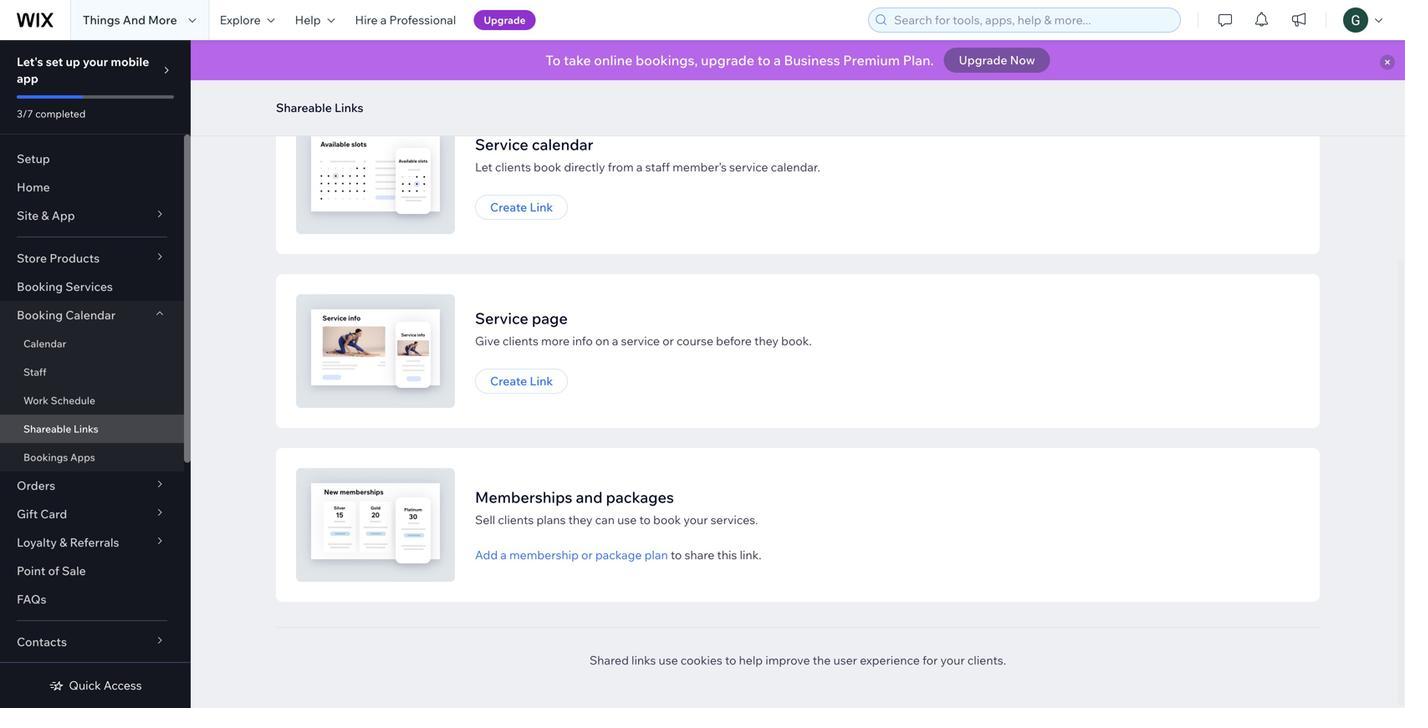 Task type: describe. For each thing, give the bounding box(es) containing it.
create for page
[[490, 374, 527, 389]]

business
[[784, 52, 841, 69]]

they inside memberships and packages sell clients plans they can use to book your services.
[[569, 513, 593, 528]]

shareable for the shareable links button
[[276, 100, 332, 115]]

upgrade now button
[[944, 48, 1051, 73]]

cookies
[[681, 654, 723, 668]]

Search for tools, apps, help & more... field
[[890, 8, 1176, 32]]

point of sale
[[17, 564, 86, 579]]

a right the "add"
[[501, 548, 507, 563]]

create link button for calendar
[[475, 195, 568, 220]]

bookings
[[23, 451, 68, 464]]

service calendar let clients book directly from a staff member's service calendar.
[[475, 135, 821, 174]]

clients.
[[968, 654, 1007, 668]]

of
[[48, 564, 59, 579]]

they inside service page give clients more info on a service or course before they book.
[[755, 334, 779, 349]]

quick
[[69, 679, 101, 693]]

setup
[[17, 151, 50, 166]]

add
[[475, 548, 498, 563]]

service for service calendar
[[475, 135, 529, 154]]

mobile
[[111, 54, 149, 69]]

set
[[46, 54, 63, 69]]

orders button
[[0, 472, 184, 500]]

create link for page
[[490, 374, 553, 389]]

upgrade
[[701, 52, 755, 69]]

setup link
[[0, 145, 184, 173]]

help
[[295, 13, 321, 27]]

shareable links link
[[0, 415, 184, 444]]

hire
[[355, 13, 378, 27]]

1 vertical spatial use
[[659, 654, 678, 668]]

loyalty
[[17, 536, 57, 550]]

loyalty & referrals
[[17, 536, 119, 550]]

contacts
[[17, 635, 67, 650]]

service inside service calendar let clients book directly from a staff member's service calendar.
[[730, 160, 769, 174]]

products
[[50, 251, 100, 266]]

can
[[596, 513, 615, 528]]

contacts button
[[0, 628, 184, 657]]

site
[[17, 208, 39, 223]]

professional
[[390, 13, 456, 27]]

your inside let's set up your mobile app
[[83, 54, 108, 69]]

staff
[[646, 160, 670, 174]]

info
[[573, 334, 593, 349]]

to inside memberships and packages sell clients plans they can use to book your services.
[[640, 513, 651, 528]]

hire a professional link
[[345, 0, 466, 40]]

to take online bookings, upgrade to a business premium plan. alert
[[191, 40, 1406, 80]]

package
[[596, 548, 642, 563]]

schedule
[[51, 395, 95, 407]]

sidebar element
[[0, 40, 191, 709]]

gift card
[[17, 507, 67, 522]]

upgrade for upgrade
[[484, 14, 526, 26]]

service for service page
[[475, 309, 529, 328]]

calendar link
[[0, 330, 184, 358]]

services.
[[711, 513, 759, 528]]

1 vertical spatial or
[[582, 548, 593, 563]]

link for calendar
[[530, 200, 553, 215]]

premium
[[844, 52, 901, 69]]

page
[[532, 309, 568, 328]]

now
[[1011, 53, 1036, 67]]

work schedule
[[23, 395, 95, 407]]

1 vertical spatial calendar
[[23, 338, 66, 350]]

link for page
[[530, 374, 553, 389]]

shared links use cookies to help improve the user experience for your clients.
[[590, 654, 1007, 668]]

faqs link
[[0, 586, 184, 614]]

service page give clients more info on a service or course before they book.
[[475, 309, 812, 349]]

loyalty & referrals button
[[0, 529, 184, 557]]

up
[[66, 54, 80, 69]]

member's
[[673, 160, 727, 174]]

service inside service page give clients more info on a service or course before they book.
[[621, 334, 660, 349]]

your for shared
[[941, 654, 965, 668]]

store
[[17, 251, 47, 266]]

help
[[739, 654, 763, 668]]

orders
[[17, 479, 55, 493]]

services
[[66, 280, 113, 294]]

shareable links button
[[268, 95, 372, 121]]

hire a professional
[[355, 13, 456, 27]]

3/7
[[17, 108, 33, 120]]

3/7 completed
[[17, 108, 86, 120]]

referrals
[[70, 536, 119, 550]]

give
[[475, 334, 500, 349]]

add a membership or package plan button
[[475, 548, 668, 563]]

upgrade now
[[960, 53, 1036, 67]]

& for site
[[41, 208, 49, 223]]

take
[[564, 52, 591, 69]]

point
[[17, 564, 45, 579]]

create link button for page
[[475, 369, 568, 394]]

access
[[104, 679, 142, 693]]

a inside hire a professional link
[[381, 13, 387, 27]]

bookings apps
[[23, 451, 95, 464]]

store products
[[17, 251, 100, 266]]

things
[[83, 13, 120, 27]]

experience
[[860, 654, 920, 668]]

home
[[17, 180, 50, 195]]



Task type: locate. For each thing, give the bounding box(es) containing it.
let's set up your mobile app
[[17, 54, 149, 86]]

plans
[[537, 513, 566, 528]]

service inside service calendar let clients book directly from a staff member's service calendar.
[[475, 135, 529, 154]]

booking services link
[[0, 273, 184, 301]]

0 vertical spatial shareable links
[[276, 100, 364, 115]]

home link
[[0, 173, 184, 202]]

to left help
[[726, 654, 737, 668]]

book inside service calendar let clients book directly from a staff member's service calendar.
[[534, 160, 562, 174]]

or left course
[[663, 334, 674, 349]]

to
[[758, 52, 771, 69], [640, 513, 651, 528], [671, 548, 682, 563], [726, 654, 737, 668]]

shared
[[590, 654, 629, 668]]

clients inside memberships and packages sell clients plans they can use to book your services.
[[498, 513, 534, 528]]

1 horizontal spatial service
[[730, 160, 769, 174]]

1 booking from the top
[[17, 280, 63, 294]]

2 vertical spatial your
[[941, 654, 965, 668]]

on
[[596, 334, 610, 349]]

1 vertical spatial create link button
[[475, 369, 568, 394]]

or left package
[[582, 548, 593, 563]]

booking for booking services
[[17, 280, 63, 294]]

a inside service page give clients more info on a service or course before they book.
[[612, 334, 619, 349]]

use right can
[[618, 513, 637, 528]]

point of sale link
[[0, 557, 184, 586]]

card
[[40, 507, 67, 522]]

1 horizontal spatial upgrade
[[960, 53, 1008, 67]]

booking calendar button
[[0, 301, 184, 330]]

a inside service calendar let clients book directly from a staff member's service calendar.
[[637, 160, 643, 174]]

0 vertical spatial book
[[534, 160, 562, 174]]

plan.
[[904, 52, 934, 69]]

link
[[530, 200, 553, 215], [530, 374, 553, 389]]

0 horizontal spatial upgrade
[[484, 14, 526, 26]]

& for loyalty
[[60, 536, 67, 550]]

0 vertical spatial &
[[41, 208, 49, 223]]

course
[[677, 334, 714, 349]]

link down calendar
[[530, 200, 553, 215]]

gift
[[17, 507, 38, 522]]

a inside to take online bookings, upgrade to a business premium plan. alert
[[774, 52, 781, 69]]

0 horizontal spatial or
[[582, 548, 593, 563]]

0 vertical spatial shareable
[[276, 100, 332, 115]]

your up share
[[684, 513, 708, 528]]

booking down booking services
[[17, 308, 63, 323]]

create link for calendar
[[490, 200, 553, 215]]

completed
[[35, 108, 86, 120]]

0 horizontal spatial book
[[534, 160, 562, 174]]

1 service from the top
[[475, 135, 529, 154]]

calendar inside popup button
[[66, 308, 116, 323]]

to inside alert
[[758, 52, 771, 69]]

book down packages
[[654, 513, 681, 528]]

clients right 'give'
[[503, 334, 539, 349]]

create link down let
[[490, 200, 553, 215]]

to take online bookings, upgrade to a business premium plan.
[[546, 52, 934, 69]]

0 horizontal spatial &
[[41, 208, 49, 223]]

booking inside popup button
[[17, 308, 63, 323]]

0 vertical spatial upgrade
[[484, 14, 526, 26]]

app
[[17, 71, 38, 86]]

1 horizontal spatial shareable
[[276, 100, 332, 115]]

1 vertical spatial they
[[569, 513, 593, 528]]

0 horizontal spatial your
[[83, 54, 108, 69]]

1 vertical spatial service
[[475, 309, 529, 328]]

1 horizontal spatial links
[[335, 100, 364, 115]]

shareable links for 'shareable links' link
[[23, 423, 98, 436]]

2 vertical spatial clients
[[498, 513, 534, 528]]

0 vertical spatial create
[[490, 200, 527, 215]]

quick access button
[[49, 679, 142, 694]]

upgrade inside alert
[[960, 53, 1008, 67]]

create
[[490, 200, 527, 215], [490, 374, 527, 389]]

1 vertical spatial shareable links
[[23, 423, 98, 436]]

booking services
[[17, 280, 113, 294]]

upgrade left now
[[960, 53, 1008, 67]]

share
[[685, 548, 715, 563]]

upgrade button
[[474, 10, 536, 30]]

book inside memberships and packages sell clients plans they can use to book your services.
[[654, 513, 681, 528]]

links for the shareable links button
[[335, 100, 364, 115]]

a right hire
[[381, 13, 387, 27]]

calendar up staff
[[23, 338, 66, 350]]

staff
[[23, 366, 47, 379]]

& inside popup button
[[60, 536, 67, 550]]

let
[[475, 160, 493, 174]]

0 horizontal spatial service
[[621, 334, 660, 349]]

service up let
[[475, 135, 529, 154]]

service
[[730, 160, 769, 174], [621, 334, 660, 349]]

2 service from the top
[[475, 309, 529, 328]]

work schedule link
[[0, 387, 184, 415]]

service
[[475, 135, 529, 154], [475, 309, 529, 328]]

1 vertical spatial clients
[[503, 334, 539, 349]]

clients inside service page give clients more info on a service or course before they book.
[[503, 334, 539, 349]]

& inside dropdown button
[[41, 208, 49, 223]]

1 vertical spatial your
[[684, 513, 708, 528]]

site & app
[[17, 208, 75, 223]]

1 create link button from the top
[[475, 195, 568, 220]]

1 vertical spatial upgrade
[[960, 53, 1008, 67]]

shareable links inside sidebar element
[[23, 423, 98, 436]]

gift card button
[[0, 500, 184, 529]]

to right plan
[[671, 548, 682, 563]]

calendar
[[532, 135, 594, 154]]

1 create link from the top
[[490, 200, 553, 215]]

clients down memberships
[[498, 513, 534, 528]]

0 horizontal spatial links
[[74, 423, 98, 436]]

1 vertical spatial create
[[490, 374, 527, 389]]

0 vertical spatial calendar
[[66, 308, 116, 323]]

0 horizontal spatial use
[[618, 513, 637, 528]]

user
[[834, 654, 858, 668]]

0 vertical spatial create link button
[[475, 195, 568, 220]]

shareable inside sidebar element
[[23, 423, 71, 436]]

1 horizontal spatial &
[[60, 536, 67, 550]]

faqs
[[17, 593, 46, 607]]

0 vertical spatial or
[[663, 334, 674, 349]]

or
[[663, 334, 674, 349], [582, 548, 593, 563]]

service right on
[[621, 334, 660, 349]]

links inside sidebar element
[[74, 423, 98, 436]]

1 horizontal spatial they
[[755, 334, 779, 349]]

1 vertical spatial service
[[621, 334, 660, 349]]

0 vertical spatial clients
[[495, 160, 531, 174]]

1 vertical spatial links
[[74, 423, 98, 436]]

things and more
[[83, 13, 177, 27]]

shareable inside button
[[276, 100, 332, 115]]

for
[[923, 654, 938, 668]]

online
[[594, 52, 633, 69]]

let's
[[17, 54, 43, 69]]

create link down the more
[[490, 374, 553, 389]]

more
[[541, 334, 570, 349]]

1 horizontal spatial book
[[654, 513, 681, 528]]

and
[[123, 13, 146, 27]]

your right for
[[941, 654, 965, 668]]

1 horizontal spatial shareable links
[[276, 100, 364, 115]]

0 vertical spatial service
[[730, 160, 769, 174]]

links
[[632, 654, 656, 668]]

staff link
[[0, 358, 184, 387]]

they
[[755, 334, 779, 349], [569, 513, 593, 528]]

1 horizontal spatial use
[[659, 654, 678, 668]]

or inside service page give clients more info on a service or course before they book.
[[663, 334, 674, 349]]

they down and
[[569, 513, 593, 528]]

to right upgrade
[[758, 52, 771, 69]]

service up 'give'
[[475, 309, 529, 328]]

your right up
[[83, 54, 108, 69]]

book.
[[782, 334, 812, 349]]

plan
[[645, 548, 668, 563]]

1 horizontal spatial or
[[663, 334, 674, 349]]

calendar down booking services link
[[66, 308, 116, 323]]

service inside service page give clients more info on a service or course before they book.
[[475, 309, 529, 328]]

link down the more
[[530, 374, 553, 389]]

sell
[[475, 513, 496, 528]]

1 link from the top
[[530, 200, 553, 215]]

create link
[[490, 200, 553, 215], [490, 374, 553, 389]]

shareable links for the shareable links button
[[276, 100, 364, 115]]

your
[[83, 54, 108, 69], [684, 513, 708, 528], [941, 654, 965, 668]]

to down packages
[[640, 513, 651, 528]]

create link button down the more
[[475, 369, 568, 394]]

clients inside service calendar let clients book directly from a staff member's service calendar.
[[495, 160, 531, 174]]

2 create link from the top
[[490, 374, 553, 389]]

create down let
[[490, 200, 527, 215]]

directly
[[564, 160, 605, 174]]

help button
[[285, 0, 345, 40]]

improve
[[766, 654, 811, 668]]

a left staff
[[637, 160, 643, 174]]

2 booking from the top
[[17, 308, 63, 323]]

clients for page
[[503, 334, 539, 349]]

work
[[23, 395, 48, 407]]

link.
[[740, 548, 762, 563]]

1 horizontal spatial your
[[684, 513, 708, 528]]

clients for calendar
[[495, 160, 531, 174]]

service left calendar.
[[730, 160, 769, 174]]

1 vertical spatial booking
[[17, 308, 63, 323]]

book down calendar
[[534, 160, 562, 174]]

sale
[[62, 564, 86, 579]]

your for memberships
[[684, 513, 708, 528]]

2 create from the top
[[490, 374, 527, 389]]

0 vertical spatial link
[[530, 200, 553, 215]]

1 vertical spatial create link
[[490, 374, 553, 389]]

a right on
[[612, 334, 619, 349]]

your inside memberships and packages sell clients plans they can use to book your services.
[[684, 513, 708, 528]]

1 create from the top
[[490, 200, 527, 215]]

clients right let
[[495, 160, 531, 174]]

membership
[[510, 548, 579, 563]]

booking down store
[[17, 280, 63, 294]]

memberships and packages sell clients plans they can use to book your services.
[[475, 488, 759, 528]]

0 vertical spatial create link
[[490, 200, 553, 215]]

booking for booking calendar
[[17, 308, 63, 323]]

they left book.
[[755, 334, 779, 349]]

before
[[716, 334, 752, 349]]

create down 'give'
[[490, 374, 527, 389]]

2 create link button from the top
[[475, 369, 568, 394]]

links for 'shareable links' link
[[74, 423, 98, 436]]

links inside button
[[335, 100, 364, 115]]

more
[[148, 13, 177, 27]]

book
[[534, 160, 562, 174], [654, 513, 681, 528]]

use inside memberships and packages sell clients plans they can use to book your services.
[[618, 513, 637, 528]]

packages
[[606, 488, 674, 507]]

1 vertical spatial book
[[654, 513, 681, 528]]

1 vertical spatial link
[[530, 374, 553, 389]]

upgrade for upgrade now
[[960, 53, 1008, 67]]

shareable links inside button
[[276, 100, 364, 115]]

0 vertical spatial use
[[618, 513, 637, 528]]

bookings,
[[636, 52, 698, 69]]

0 vertical spatial links
[[335, 100, 364, 115]]

create for calendar
[[490, 200, 527, 215]]

0 vertical spatial service
[[475, 135, 529, 154]]

add a membership or package plan to share this link.
[[475, 548, 762, 563]]

0 horizontal spatial shareable links
[[23, 423, 98, 436]]

use
[[618, 513, 637, 528], [659, 654, 678, 668]]

the
[[813, 654, 831, 668]]

2 horizontal spatial your
[[941, 654, 965, 668]]

0 horizontal spatial shareable
[[23, 423, 71, 436]]

0 vertical spatial they
[[755, 334, 779, 349]]

a left business
[[774, 52, 781, 69]]

apps
[[70, 451, 95, 464]]

bookings apps link
[[0, 444, 184, 472]]

0 vertical spatial booking
[[17, 280, 63, 294]]

0 vertical spatial your
[[83, 54, 108, 69]]

1 vertical spatial &
[[60, 536, 67, 550]]

1 vertical spatial shareable
[[23, 423, 71, 436]]

use right links
[[659, 654, 678, 668]]

& right site
[[41, 208, 49, 223]]

shareable for 'shareable links' link
[[23, 423, 71, 436]]

create link button down let
[[475, 195, 568, 220]]

store products button
[[0, 244, 184, 273]]

upgrade right professional
[[484, 14, 526, 26]]

0 horizontal spatial they
[[569, 513, 593, 528]]

2 link from the top
[[530, 374, 553, 389]]

explore
[[220, 13, 261, 27]]

& right loyalty
[[60, 536, 67, 550]]

booking calendar
[[17, 308, 116, 323]]



Task type: vqa. For each thing, say whether or not it's contained in the screenshot.
leftmost 11
no



